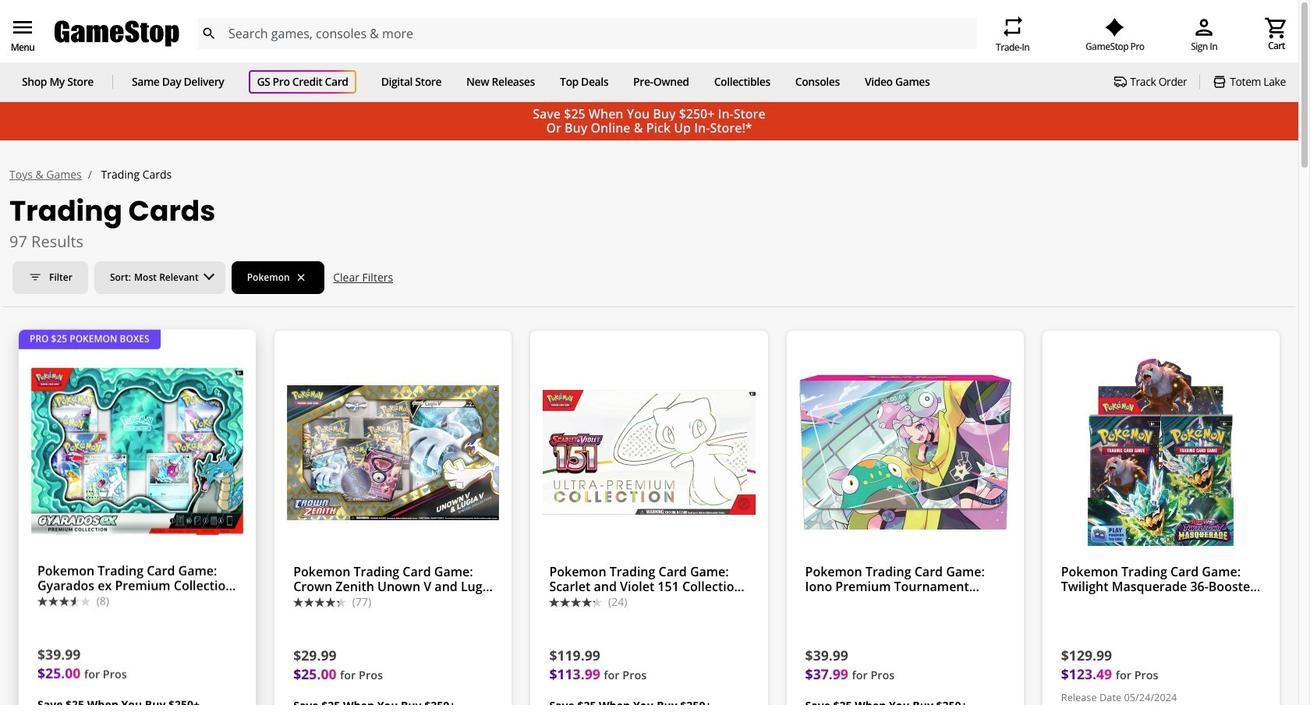 Task type: vqa. For each thing, say whether or not it's contained in the screenshot.
Search games, consoles & more "search box"
yes



Task type: describe. For each thing, give the bounding box(es) containing it.
Search games, consoles & more search field
[[229, 18, 949, 49]]

profile image
[[1192, 15, 1217, 40]]

gamestop pro icon image
[[1106, 18, 1125, 37]]



Task type: locate. For each thing, give the bounding box(es) containing it.
None search field
[[197, 18, 977, 49]]

gamestop image
[[55, 19, 179, 49]]



